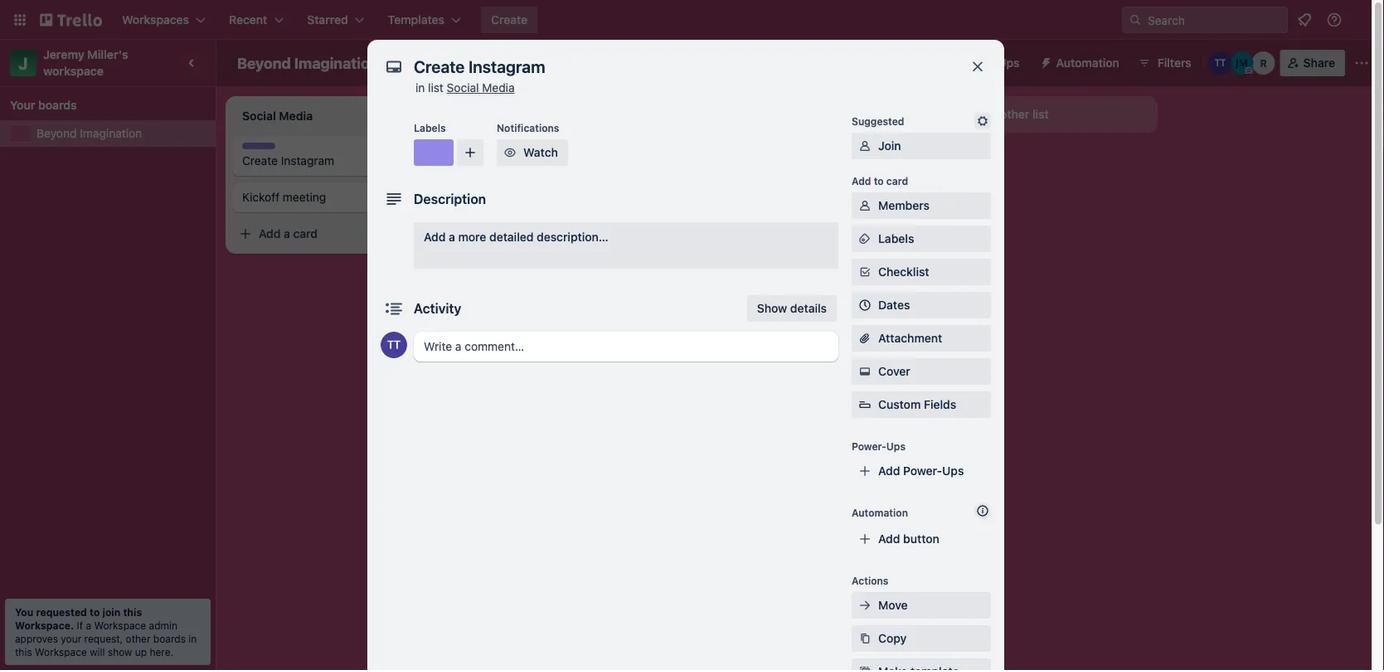 Task type: locate. For each thing, give the bounding box(es) containing it.
1 horizontal spatial to
[[874, 175, 884, 187]]

this right join
[[123, 606, 142, 618]]

power- down custom fields button
[[903, 464, 942, 478]]

2 vertical spatial card
[[293, 227, 318, 241]]

automation inside button
[[1056, 56, 1120, 70]]

boards down admin
[[153, 633, 186, 645]]

1 vertical spatial create
[[242, 154, 278, 168]]

jeremy miller (jeremymiller198) image
[[1231, 51, 1254, 75]]

labels down in list social media
[[414, 122, 446, 134]]

labels up 'checklist'
[[878, 232, 914, 246]]

1 vertical spatial beyond imagination
[[36, 126, 142, 140]]

sm image inside 'members' link
[[857, 197, 873, 214]]

boards
[[38, 98, 77, 112], [153, 633, 186, 645]]

sm image left join
[[857, 138, 873, 154]]

1 horizontal spatial labels
[[878, 232, 914, 246]]

ups up another
[[998, 56, 1020, 70]]

list right another
[[1033, 107, 1049, 121]]

1 horizontal spatial beyond
[[237, 54, 291, 72]]

add a card for the top add a card button
[[494, 151, 553, 164]]

a right if
[[86, 620, 91, 631]]

custom fields
[[878, 398, 957, 411]]

to up members
[[874, 175, 884, 187]]

power- up the add another list
[[959, 56, 998, 70]]

card down create from template… image
[[887, 175, 908, 187]]

in left social at top left
[[416, 81, 425, 95]]

0 vertical spatial beyond
[[237, 54, 291, 72]]

add a card button down the kickoff meeting link on the left of the page
[[232, 221, 418, 247]]

filters button
[[1133, 50, 1197, 76]]

this inside you requested to join this workspace.
[[123, 606, 142, 618]]

other
[[126, 633, 151, 645]]

sm image left cover
[[857, 363, 873, 380]]

checklist link
[[852, 259, 991, 285]]

watch button
[[497, 139, 568, 166]]

add a more detailed description… link
[[414, 222, 839, 269]]

1 horizontal spatial power-ups
[[959, 56, 1020, 70]]

0 vertical spatial labels
[[414, 122, 446, 134]]

create for create
[[491, 13, 528, 27]]

0 vertical spatial power-ups
[[959, 56, 1020, 70]]

power-ups up the add another list
[[959, 56, 1020, 70]]

1 horizontal spatial this
[[123, 606, 142, 618]]

add inside 'add another list' button
[[962, 107, 984, 121]]

1 vertical spatial card
[[887, 175, 908, 187]]

show menu image
[[1354, 55, 1370, 71]]

board link
[[562, 50, 633, 76]]

create instagram link
[[242, 153, 435, 169]]

None text field
[[406, 51, 953, 81]]

rubyanndersson (rubyanndersson) image
[[1252, 51, 1275, 75]]

1 horizontal spatial beyond imagination
[[237, 54, 379, 72]]

0 horizontal spatial labels
[[414, 122, 446, 134]]

0 vertical spatial automation
[[1056, 56, 1120, 70]]

create
[[491, 13, 528, 27], [242, 154, 278, 168]]

1 vertical spatial power-
[[852, 440, 887, 452]]

sm image down copy link
[[857, 664, 873, 670]]

create for create instagram
[[242, 154, 278, 168]]

social
[[447, 81, 479, 95]]

beyond imagination inside text box
[[237, 54, 379, 72]]

sm image for labels
[[857, 231, 873, 247]]

power-ups inside button
[[959, 56, 1020, 70]]

create button
[[481, 7, 538, 33]]

card down meeting
[[293, 227, 318, 241]]

join link
[[852, 133, 991, 159]]

instagram
[[281, 154, 334, 168]]

1 vertical spatial to
[[90, 606, 100, 618]]

power- inside button
[[959, 56, 998, 70]]

sm image down add to card
[[857, 197, 873, 214]]

card down the notifications
[[529, 151, 553, 164]]

in inside if a workspace admin approves your request, other boards in this workspace will show up here.
[[189, 633, 197, 645]]

0 vertical spatial beyond imagination
[[237, 54, 379, 72]]

copy link
[[852, 625, 991, 652]]

if a workspace admin approves your request, other boards in this workspace will show up here.
[[15, 620, 197, 658]]

add left button
[[878, 532, 900, 546]]

1 vertical spatial automation
[[852, 507, 908, 518]]

add left the more at left top
[[424, 230, 446, 244]]

sm image left copy
[[857, 630, 873, 647]]

miller's
[[87, 48, 128, 61]]

power-ups
[[959, 56, 1020, 70], [852, 440, 906, 452]]

0 horizontal spatial terry turtle (terryturtle) image
[[381, 332, 407, 358]]

add a card down the kickoff meeting
[[259, 227, 318, 241]]

checklist
[[878, 265, 929, 279]]

2 vertical spatial terry turtle (terryturtle) image
[[381, 332, 407, 358]]

in
[[416, 81, 425, 95], [189, 633, 197, 645]]

0 horizontal spatial power-ups
[[852, 440, 906, 452]]

add left another
[[962, 107, 984, 121]]

ups
[[998, 56, 1020, 70], [887, 440, 906, 452], [942, 464, 964, 478]]

1 vertical spatial beyond
[[36, 126, 77, 140]]

power-
[[959, 56, 998, 70], [852, 440, 887, 452], [903, 464, 942, 478]]

imagination inside text box
[[294, 54, 379, 72]]

1 vertical spatial this
[[15, 646, 32, 658]]

0 vertical spatial add a card
[[494, 151, 553, 164]]

automation
[[1056, 56, 1120, 70], [852, 507, 908, 518]]

0 vertical spatial card
[[529, 151, 553, 164]]

0 vertical spatial ups
[[998, 56, 1020, 70]]

show details
[[757, 302, 827, 315]]

workspace up social media link
[[450, 56, 511, 70]]

labels
[[414, 122, 446, 134], [878, 232, 914, 246]]

terry turtle (terryturtle) image
[[1355, 10, 1374, 30], [1209, 51, 1232, 75], [381, 332, 407, 358]]

share
[[1304, 56, 1335, 70]]

2 vertical spatial ups
[[942, 464, 964, 478]]

power-ups button
[[926, 50, 1030, 76]]

add a card down the notifications
[[494, 151, 553, 164]]

power-ups down the custom
[[852, 440, 906, 452]]

add to card
[[852, 175, 908, 187]]

1 vertical spatial labels
[[878, 232, 914, 246]]

create up kickoff
[[242, 154, 278, 168]]

1 vertical spatial list
[[1033, 107, 1049, 121]]

your boards
[[10, 98, 77, 112]]

sm image left 'checklist'
[[857, 264, 873, 280]]

1 vertical spatial imagination
[[80, 126, 142, 140]]

to left join
[[90, 606, 100, 618]]

back to home image
[[40, 7, 102, 33]]

sm image inside the checklist 'link'
[[857, 264, 873, 280]]

workspace
[[450, 56, 511, 70], [94, 620, 146, 631], [35, 646, 87, 658]]

sm image
[[1033, 50, 1056, 73], [975, 113, 991, 129], [857, 231, 873, 247], [857, 363, 873, 380], [857, 597, 873, 614], [857, 630, 873, 647]]

add button
[[878, 532, 940, 546]]

1 horizontal spatial list
[[1033, 107, 1049, 121]]

add down suggested on the top
[[852, 175, 871, 187]]

request,
[[84, 633, 123, 645]]

sm image inside the labels link
[[857, 231, 873, 247]]

create up "workspace visible"
[[491, 13, 528, 27]]

this
[[123, 606, 142, 618], [15, 646, 32, 658]]

sm image inside the cover link
[[857, 363, 873, 380]]

notifications
[[497, 122, 559, 134]]

more
[[458, 230, 486, 244]]

1 vertical spatial in
[[189, 633, 197, 645]]

0 horizontal spatial in
[[189, 633, 197, 645]]

0 vertical spatial terry turtle (terryturtle) image
[[1355, 10, 1374, 30]]

sm image for suggested
[[975, 113, 991, 129]]

automation up 'add another list' button
[[1056, 56, 1120, 70]]

card
[[529, 151, 553, 164], [887, 175, 908, 187], [293, 227, 318, 241]]

members link
[[852, 192, 991, 219]]

0 horizontal spatial to
[[90, 606, 100, 618]]

boards right "your"
[[38, 98, 77, 112]]

detailed
[[489, 230, 534, 244]]

kickoff meeting
[[242, 190, 326, 204]]

1 horizontal spatial boards
[[153, 633, 186, 645]]

0 horizontal spatial power-
[[852, 440, 887, 452]]

list inside button
[[1033, 107, 1049, 121]]

sm image down actions on the right of the page
[[857, 597, 873, 614]]

1 horizontal spatial terry turtle (terryturtle) image
[[1209, 51, 1232, 75]]

sm image inside join 'link'
[[857, 138, 873, 154]]

sm image down power-ups button
[[975, 113, 991, 129]]

workspace down your
[[35, 646, 87, 658]]

0 vertical spatial create
[[491, 13, 528, 27]]

2 horizontal spatial terry turtle (terryturtle) image
[[1355, 10, 1374, 30]]

workspace down join
[[94, 620, 146, 631]]

add down the custom
[[878, 464, 900, 478]]

add inside add button button
[[878, 532, 900, 546]]

0 vertical spatial boards
[[38, 98, 77, 112]]

create inside 'create instagram' link
[[242, 154, 278, 168]]

power- down the custom
[[852, 440, 887, 452]]

search image
[[1129, 13, 1142, 27]]

beyond imagination
[[237, 54, 379, 72], [36, 126, 142, 140]]

terry turtle (terryturtle) image inside primary element
[[1355, 10, 1374, 30]]

0 horizontal spatial add a card
[[259, 227, 318, 241]]

Search field
[[1142, 7, 1287, 32]]

2 horizontal spatial workspace
[[450, 56, 511, 70]]

1 horizontal spatial add a card
[[494, 151, 553, 164]]

will
[[90, 646, 105, 658]]

list left social at top left
[[428, 81, 444, 95]]

add a card button down the notifications
[[468, 144, 654, 171]]

1 vertical spatial add a card
[[259, 227, 318, 241]]

details
[[790, 302, 827, 315]]

add a card
[[494, 151, 553, 164], [259, 227, 318, 241]]

0 vertical spatial power-
[[959, 56, 998, 70]]

description…
[[537, 230, 609, 244]]

this down "approves"
[[15, 646, 32, 658]]

2 vertical spatial workspace
[[35, 646, 87, 658]]

create instagram
[[242, 154, 334, 168]]

add left watch
[[494, 151, 516, 164]]

sm image
[[857, 138, 873, 154], [502, 144, 518, 161], [857, 197, 873, 214], [857, 264, 873, 280], [857, 664, 873, 670]]

2 horizontal spatial power-
[[959, 56, 998, 70]]

create inside create button
[[491, 13, 528, 27]]

0 vertical spatial in
[[416, 81, 425, 95]]

0 horizontal spatial boards
[[38, 98, 77, 112]]

0 horizontal spatial create
[[242, 154, 278, 168]]

1 vertical spatial add a card button
[[232, 221, 418, 247]]

imagination down your boards with 1 items element
[[80, 126, 142, 140]]

jeremy
[[43, 48, 84, 61]]

2 vertical spatial power-
[[903, 464, 942, 478]]

ups down fields
[[942, 464, 964, 478]]

0 horizontal spatial add a card button
[[232, 221, 418, 247]]

add a card button
[[468, 144, 654, 171], [232, 221, 418, 247]]

sm image left watch
[[502, 144, 518, 161]]

imagination
[[294, 54, 379, 72], [80, 126, 142, 140]]

0 vertical spatial imagination
[[294, 54, 379, 72]]

sm image for move
[[857, 597, 873, 614]]

sm image up 'add another list' button
[[1033, 50, 1056, 73]]

1 horizontal spatial ups
[[942, 464, 964, 478]]

0 horizontal spatial list
[[428, 81, 444, 95]]

0 horizontal spatial beyond
[[36, 126, 77, 140]]

workspace visible
[[450, 56, 549, 70]]

approves
[[15, 633, 58, 645]]

watch
[[523, 146, 558, 159]]

workspace inside button
[[450, 56, 511, 70]]

1 horizontal spatial imagination
[[294, 54, 379, 72]]

0 horizontal spatial this
[[15, 646, 32, 658]]

a down the notifications
[[519, 151, 526, 164]]

1 horizontal spatial create
[[491, 13, 528, 27]]

add another list
[[962, 107, 1049, 121]]

dates button
[[852, 292, 991, 319]]

imagination left star or unstar board image
[[294, 54, 379, 72]]

0 vertical spatial workspace
[[450, 56, 511, 70]]

1 vertical spatial workspace
[[94, 620, 146, 631]]

workspace visible button
[[420, 50, 559, 76]]

open information menu image
[[1326, 12, 1343, 28]]

0 vertical spatial list
[[428, 81, 444, 95]]

beyond
[[237, 54, 291, 72], [36, 126, 77, 140]]

ups up add power-ups
[[887, 440, 906, 452]]

sm image inside copy link
[[857, 630, 873, 647]]

1 horizontal spatial add a card button
[[468, 144, 654, 171]]

in right other
[[189, 633, 197, 645]]

sm image inside automation button
[[1033, 50, 1056, 73]]

0 horizontal spatial card
[[293, 227, 318, 241]]

1 vertical spatial boards
[[153, 633, 186, 645]]

automation up add button
[[852, 507, 908, 518]]

2 horizontal spatial ups
[[998, 56, 1020, 70]]

board
[[591, 56, 623, 70]]

your boards with 1 items element
[[10, 95, 197, 115]]

1 vertical spatial ups
[[887, 440, 906, 452]]

create from template… image
[[425, 227, 438, 241]]

add
[[962, 107, 984, 121], [494, 151, 516, 164], [852, 175, 871, 187], [259, 227, 281, 241], [424, 230, 446, 244], [878, 464, 900, 478], [878, 532, 900, 546]]

1 horizontal spatial card
[[529, 151, 553, 164]]

1 horizontal spatial automation
[[1056, 56, 1120, 70]]

0 horizontal spatial ups
[[887, 440, 906, 452]]

sm image down add to card
[[857, 231, 873, 247]]

sm image inside move link
[[857, 597, 873, 614]]

actions
[[852, 575, 889, 586]]

a inside if a workspace admin approves your request, other boards in this workspace will show up here.
[[86, 620, 91, 631]]

sm image inside watch button
[[502, 144, 518, 161]]

add down kickoff
[[259, 227, 281, 241]]

0 vertical spatial this
[[123, 606, 142, 618]]

share button
[[1280, 50, 1345, 76]]

0 horizontal spatial beyond imagination
[[36, 126, 142, 140]]

0 horizontal spatial automation
[[852, 507, 908, 518]]



Task type: describe. For each thing, give the bounding box(es) containing it.
media
[[482, 81, 515, 95]]

j
[[19, 53, 28, 73]]

Write a comment text field
[[414, 332, 839, 362]]

beyond inside text box
[[237, 54, 291, 72]]

a down the kickoff meeting
[[284, 227, 290, 241]]

beyond imagination link
[[36, 125, 206, 142]]

copy
[[878, 632, 907, 645]]

your
[[10, 98, 35, 112]]

add power-ups
[[878, 464, 964, 478]]

show details link
[[747, 295, 837, 322]]

2 horizontal spatial card
[[887, 175, 908, 187]]

sm image for join
[[857, 138, 873, 154]]

boards inside if a workspace admin approves your request, other boards in this workspace will show up here.
[[153, 633, 186, 645]]

meeting
[[283, 190, 326, 204]]

add button button
[[852, 526, 991, 552]]

fields
[[924, 398, 957, 411]]

1 horizontal spatial power-
[[903, 464, 942, 478]]

suggested
[[852, 115, 905, 127]]

create from template… image
[[896, 151, 909, 164]]

move link
[[852, 592, 991, 619]]

ups inside button
[[998, 56, 1020, 70]]

filters
[[1158, 56, 1192, 70]]

custom
[[878, 398, 921, 411]]

Board name text field
[[229, 50, 387, 76]]

description
[[414, 191, 486, 207]]

0 horizontal spatial workspace
[[35, 646, 87, 658]]

show
[[108, 646, 132, 658]]

custom fields button
[[852, 396, 991, 413]]

members
[[878, 199, 930, 212]]

labels link
[[852, 226, 991, 252]]

r
[[1260, 57, 1267, 69]]

social media link
[[447, 81, 515, 95]]

1 vertical spatial power-ups
[[852, 440, 906, 452]]

sm image for cover
[[857, 363, 873, 380]]

1 horizontal spatial in
[[416, 81, 425, 95]]

0 vertical spatial add a card button
[[468, 144, 654, 171]]

0 notifications image
[[1295, 10, 1315, 30]]

0 vertical spatial to
[[874, 175, 884, 187]]

admin
[[149, 620, 177, 631]]

join
[[878, 139, 901, 153]]

workspace.
[[15, 620, 74, 631]]

dates
[[878, 298, 910, 312]]

join
[[102, 606, 121, 618]]

sm image for members
[[857, 197, 873, 214]]

add a card for leftmost add a card button
[[259, 227, 318, 241]]

add inside add power-ups link
[[878, 464, 900, 478]]

visible
[[514, 56, 549, 70]]

sm image for watch
[[502, 144, 518, 161]]

sm image for automation
[[1033, 50, 1056, 73]]

1 vertical spatial terry turtle (terryturtle) image
[[1209, 51, 1232, 75]]

button
[[903, 532, 940, 546]]

this inside if a workspace admin approves your request, other boards in this workspace will show up here.
[[15, 646, 32, 658]]

in list social media
[[416, 81, 515, 95]]

sm image for checklist
[[857, 264, 873, 280]]

add another list button
[[932, 96, 1158, 133]]

add a more detailed description…
[[424, 230, 609, 244]]

sm image for copy
[[857, 630, 873, 647]]

to inside you requested to join this workspace.
[[90, 606, 100, 618]]

move
[[878, 598, 908, 612]]

here.
[[150, 646, 174, 658]]

attachment
[[878, 331, 943, 345]]

primary element
[[0, 0, 1384, 40]]

requested
[[36, 606, 87, 618]]

kickoff
[[242, 190, 280, 204]]

if
[[77, 620, 83, 631]]

automation button
[[1033, 50, 1130, 76]]

cover
[[878, 365, 911, 378]]

another
[[987, 107, 1030, 121]]

jeremy miller's workspace
[[43, 48, 131, 78]]

r button
[[1252, 51, 1275, 75]]

your
[[61, 633, 81, 645]]

you
[[15, 606, 33, 618]]

show
[[757, 302, 787, 315]]

boards inside your boards with 1 items element
[[38, 98, 77, 112]]

kickoff meeting link
[[242, 189, 435, 206]]

1 horizontal spatial workspace
[[94, 620, 146, 631]]

star or unstar board image
[[397, 56, 410, 70]]

attachment button
[[852, 325, 991, 352]]

0 horizontal spatial imagination
[[80, 126, 142, 140]]

activity
[[414, 301, 462, 316]]

cover link
[[852, 358, 991, 385]]

a left the more at left top
[[449, 230, 455, 244]]

you requested to join this workspace.
[[15, 606, 142, 631]]

add power-ups link
[[852, 458, 991, 484]]

up
[[135, 646, 147, 658]]

workspace
[[43, 64, 104, 78]]



Task type: vqa. For each thing, say whether or not it's contained in the screenshot.
Close image
no



